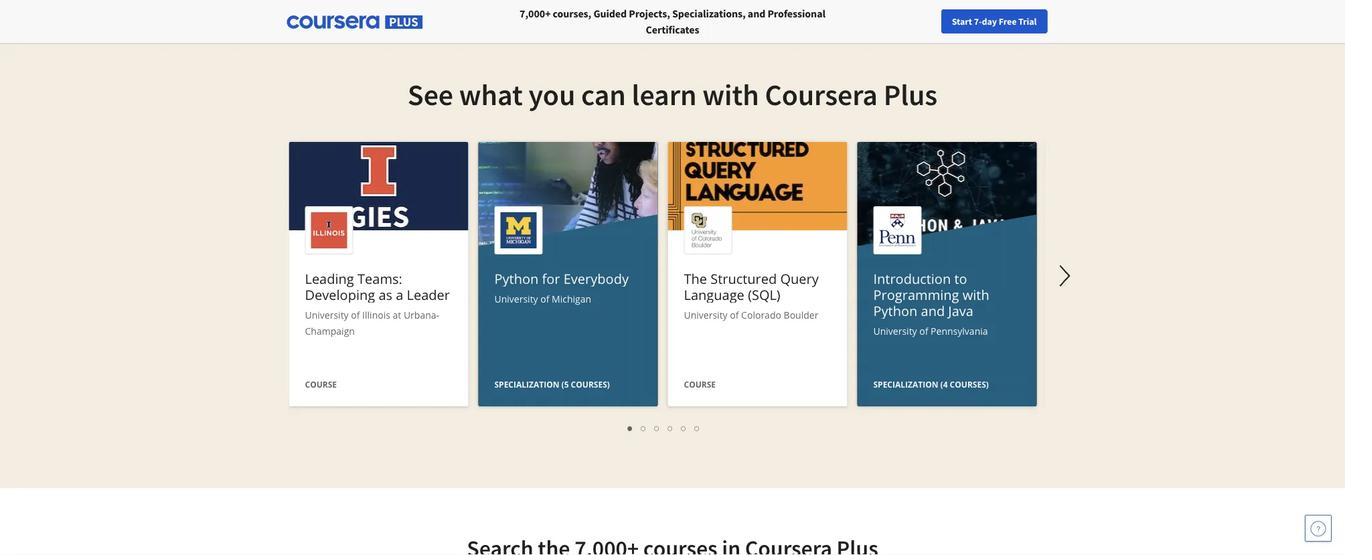 Task type: vqa. For each thing, say whether or not it's contained in the screenshot.
'with'
yes



Task type: describe. For each thing, give the bounding box(es) containing it.
to
[[955, 269, 967, 288]]

list containing 1
[[296, 420, 1032, 435]]

free
[[999, 15, 1017, 27]]

guided
[[594, 7, 627, 20]]

michigan
[[552, 292, 591, 305]]

1
[[628, 421, 633, 434]]

course for the structured query language (sql)
[[684, 379, 716, 390]]

specialization for python
[[874, 379, 939, 390]]

what
[[459, 76, 523, 113]]

the structured query language (sql) university of colorado boulder
[[684, 269, 819, 321]]

start
[[952, 15, 972, 27]]

can
[[581, 76, 626, 113]]

leading
[[305, 269, 354, 288]]

colorado
[[741, 308, 781, 321]]

leader
[[407, 285, 450, 304]]

introduction
[[874, 269, 951, 288]]

plus
[[884, 76, 938, 113]]

pennsylvania
[[931, 324, 988, 337]]

0 vertical spatial with
[[703, 76, 759, 113]]

a
[[396, 285, 403, 304]]

day
[[982, 15, 997, 27]]

7,000+
[[520, 7, 551, 20]]

university inside introduction to programming with python and java university of pennsylvania
[[874, 324, 917, 337]]

python for everybody. university of michigan. specialization (5 courses) element
[[478, 142, 658, 511]]

urbana-
[[404, 308, 439, 321]]

specialization (4 courses)
[[874, 379, 989, 390]]

teams:
[[358, 269, 402, 288]]

the structured query language (sql). university of colorado boulder. course element
[[668, 142, 848, 410]]

developing
[[305, 285, 375, 304]]

coursera plus image
[[287, 15, 423, 29]]

programming
[[874, 285, 959, 304]]

the
[[684, 269, 707, 288]]

new
[[1099, 15, 1116, 27]]

as
[[379, 285, 393, 304]]

of inside introduction to programming with python and java university of pennsylvania
[[920, 324, 929, 337]]

(5
[[562, 379, 569, 390]]

4
[[668, 421, 673, 434]]

career
[[1118, 15, 1144, 27]]

python for everybody university of michigan
[[495, 269, 629, 305]]

of inside python for everybody university of michigan
[[541, 292, 549, 305]]

leading teams: developing as a leader. university of illinois at urbana-champaign. course element
[[289, 142, 468, 410]]

5
[[681, 421, 687, 434]]

6 button
[[691, 420, 704, 435]]

start 7-day free trial
[[952, 15, 1037, 27]]

4 button
[[664, 420, 677, 435]]



Task type: locate. For each thing, give the bounding box(es) containing it.
1 vertical spatial with
[[963, 285, 990, 304]]

next slide image
[[1049, 260, 1081, 292]]

with up pennsylvania on the bottom right of the page
[[963, 285, 990, 304]]

leading teams: developing as a leader university of illinois at urbana- champaign
[[305, 269, 450, 337]]

your
[[1079, 15, 1097, 27]]

at
[[393, 308, 401, 321]]

of down 'for' on the left
[[541, 292, 549, 305]]

trial
[[1019, 15, 1037, 27]]

and left java
[[921, 301, 945, 320]]

university inside the structured query language (sql) university of colorado boulder
[[684, 308, 728, 321]]

specialization for of
[[495, 379, 560, 390]]

(sql)
[[748, 285, 781, 304]]

learn
[[632, 76, 697, 113]]

1 horizontal spatial specialization
[[874, 379, 939, 390]]

courses)
[[571, 379, 610, 390], [950, 379, 989, 390]]

structured
[[711, 269, 777, 288]]

see
[[408, 76, 453, 113]]

0 horizontal spatial and
[[748, 7, 766, 20]]

find your new career link
[[1053, 13, 1151, 30]]

1 horizontal spatial course
[[684, 379, 716, 390]]

boulder
[[784, 308, 819, 321]]

introduction to programming with python and java. university of pennsylvania. specialization (4 courses) element
[[858, 142, 1037, 511]]

1 vertical spatial and
[[921, 301, 945, 320]]

coursera
[[765, 76, 878, 113]]

1 specialization from the left
[[495, 379, 560, 390]]

courses,
[[553, 7, 592, 20]]

university
[[495, 292, 538, 305], [305, 308, 349, 321], [684, 308, 728, 321], [874, 324, 917, 337]]

0 horizontal spatial python
[[495, 269, 539, 288]]

(4
[[941, 379, 948, 390]]

university down language
[[684, 308, 728, 321]]

with right learn
[[703, 76, 759, 113]]

3
[[655, 421, 660, 434]]

python inside introduction to programming with python and java university of pennsylvania
[[874, 301, 918, 320]]

illinois
[[362, 308, 390, 321]]

python inside python for everybody university of michigan
[[495, 269, 539, 288]]

university inside leading teams: developing as a leader university of illinois at urbana- champaign
[[305, 308, 349, 321]]

introduction to programming with python and java university of pennsylvania
[[874, 269, 990, 337]]

1 vertical spatial python
[[874, 301, 918, 320]]

python
[[495, 269, 539, 288], [874, 301, 918, 320]]

courses) right (5
[[571, 379, 610, 390]]

python left 'for' on the left
[[495, 269, 539, 288]]

everybody
[[564, 269, 629, 288]]

of left pennsylvania on the bottom right of the page
[[920, 324, 929, 337]]

language
[[684, 285, 745, 304]]

courses) for michigan
[[571, 379, 610, 390]]

courses) for and
[[950, 379, 989, 390]]

find
[[1060, 15, 1077, 27]]

of
[[541, 292, 549, 305], [351, 308, 360, 321], [730, 308, 739, 321], [920, 324, 929, 337]]

course up 6 at the right bottom of page
[[684, 379, 716, 390]]

for
[[542, 269, 560, 288]]

with inside introduction to programming with python and java university of pennsylvania
[[963, 285, 990, 304]]

1 horizontal spatial with
[[963, 285, 990, 304]]

and inside 7,000+ courses, guided projects, specializations, and professional certificates
[[748, 7, 766, 20]]

course down champaign
[[305, 379, 337, 390]]

2 courses) from the left
[[950, 379, 989, 390]]

specialization left (4
[[874, 379, 939, 390]]

and for specializations,
[[748, 7, 766, 20]]

specialization (5 courses)
[[495, 379, 610, 390]]

5 button
[[677, 420, 691, 435]]

6
[[695, 421, 700, 434]]

2 specialization from the left
[[874, 379, 939, 390]]

2
[[641, 421, 647, 434]]

projects,
[[629, 7, 670, 20]]

0 vertical spatial python
[[495, 269, 539, 288]]

0 horizontal spatial with
[[703, 76, 759, 113]]

course for leading teams: developing as a leader
[[305, 379, 337, 390]]

specializations,
[[672, 7, 746, 20]]

2 button
[[637, 420, 651, 435]]

start 7-day free trial button
[[941, 9, 1048, 33]]

0 vertical spatial and
[[748, 7, 766, 20]]

of left colorado
[[730, 308, 739, 321]]

you
[[529, 76, 575, 113]]

certificates
[[646, 23, 699, 36]]

help center image
[[1311, 520, 1327, 536]]

and left the professional
[[748, 7, 766, 20]]

java
[[949, 301, 974, 320]]

0 horizontal spatial course
[[305, 379, 337, 390]]

0 horizontal spatial specialization
[[495, 379, 560, 390]]

1 course from the left
[[305, 379, 337, 390]]

1 horizontal spatial python
[[874, 301, 918, 320]]

3 button
[[651, 420, 664, 435]]

specialization
[[495, 379, 560, 390], [874, 379, 939, 390]]

of inside the structured query language (sql) university of colorado boulder
[[730, 308, 739, 321]]

7-
[[974, 15, 982, 27]]

7,000+ courses, guided projects, specializations, and professional certificates
[[520, 7, 826, 36]]

course
[[305, 379, 337, 390], [684, 379, 716, 390]]

specialization left (5
[[495, 379, 560, 390]]

university inside python for everybody university of michigan
[[495, 292, 538, 305]]

see what you can learn with coursera plus
[[408, 76, 938, 113]]

university left michigan
[[495, 292, 538, 305]]

python down introduction
[[874, 301, 918, 320]]

university down programming
[[874, 324, 917, 337]]

of inside leading teams: developing as a leader university of illinois at urbana- champaign
[[351, 308, 360, 321]]

and
[[748, 7, 766, 20], [921, 301, 945, 320]]

with
[[703, 76, 759, 113], [963, 285, 990, 304]]

and inside introduction to programming with python and java university of pennsylvania
[[921, 301, 945, 320]]

1 horizontal spatial and
[[921, 301, 945, 320]]

champaign
[[305, 324, 355, 337]]

1 courses) from the left
[[571, 379, 610, 390]]

and for python
[[921, 301, 945, 320]]

university up champaign
[[305, 308, 349, 321]]

2 course from the left
[[684, 379, 716, 390]]

query
[[780, 269, 819, 288]]

list
[[296, 420, 1032, 435]]

0 horizontal spatial courses)
[[571, 379, 610, 390]]

find your new career
[[1060, 15, 1144, 27]]

1 button
[[624, 420, 637, 435]]

courses) right (4
[[950, 379, 989, 390]]

of left illinois
[[351, 308, 360, 321]]

1 horizontal spatial courses)
[[950, 379, 989, 390]]

professional
[[768, 7, 826, 20]]

None search field
[[184, 8, 506, 35]]



